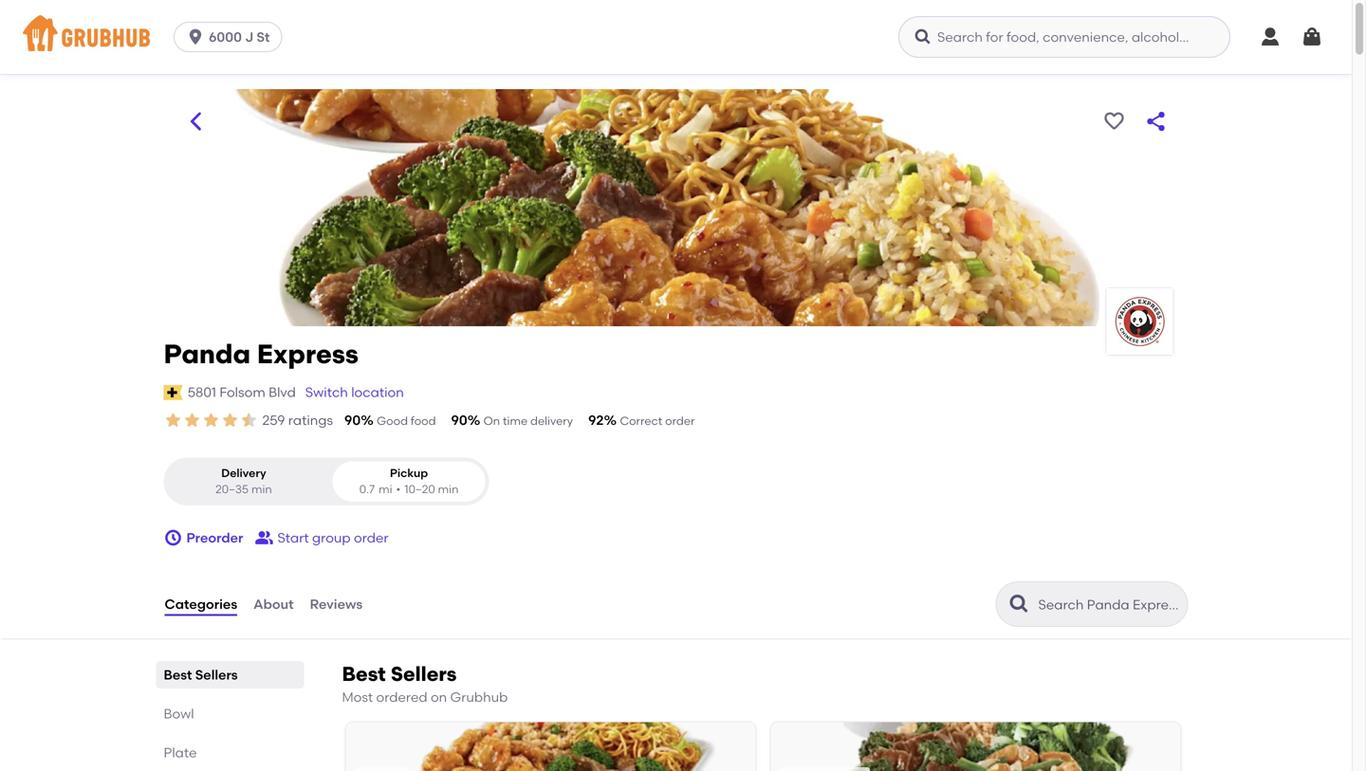 Task type: vqa. For each thing, say whether or not it's contained in the screenshot.
Express
yes



Task type: describe. For each thing, give the bounding box(es) containing it.
most
[[342, 690, 373, 706]]

start group order
[[278, 530, 389, 546]]

6000 j st button
[[174, 22, 290, 52]]

share icon image
[[1145, 110, 1168, 133]]

switch
[[305, 385, 348, 401]]

subscription pass image
[[164, 385, 183, 400]]

5801 folsom blvd
[[188, 385, 296, 401]]

delivery
[[221, 466, 266, 480]]

on
[[484, 414, 500, 428]]

people icon image
[[255, 529, 274, 548]]

0.7
[[360, 483, 375, 497]]

ordered
[[376, 690, 428, 706]]

order inside button
[[354, 530, 389, 546]]

good
[[377, 414, 408, 428]]

best for best sellers most ordered on grubhub
[[342, 663, 386, 687]]

92
[[589, 412, 604, 429]]

10–20
[[405, 483, 436, 497]]

min inside pickup 0.7 mi • 10–20 min
[[438, 483, 459, 497]]

best sellers
[[164, 667, 238, 684]]

plate
[[164, 745, 197, 761]]

express
[[257, 338, 359, 370]]

90 for good food
[[345, 412, 361, 429]]

correct order
[[620, 414, 695, 428]]

preorder
[[187, 530, 243, 546]]

pickup
[[390, 466, 428, 480]]

svg image inside preorder button
[[164, 529, 183, 548]]

•
[[396, 483, 401, 497]]

main navigation navigation
[[0, 0, 1353, 74]]

reviews
[[310, 597, 363, 613]]

about button
[[253, 571, 295, 639]]

folsom
[[220, 385, 266, 401]]

20–35
[[216, 483, 249, 497]]

j
[[245, 29, 254, 45]]

search icon image
[[1009, 593, 1031, 616]]

switch location button
[[305, 382, 405, 403]]

st
[[257, 29, 270, 45]]

time
[[503, 414, 528, 428]]

option group containing delivery 20–35 min
[[164, 458, 489, 506]]

save this restaurant image
[[1104, 110, 1126, 133]]

5801
[[188, 385, 216, 401]]

preorder button
[[164, 521, 243, 555]]

categories button
[[164, 571, 238, 639]]

caret left icon image
[[185, 110, 207, 133]]

food
[[411, 414, 436, 428]]



Task type: locate. For each thing, give the bounding box(es) containing it.
start group order button
[[255, 521, 389, 555]]

1 90 from the left
[[345, 412, 361, 429]]

90 down switch location button
[[345, 412, 361, 429]]

sellers for best sellers most ordered on grubhub
[[391, 663, 457, 687]]

pickup 0.7 mi • 10–20 min
[[360, 466, 459, 497]]

best for best sellers
[[164, 667, 192, 684]]

save this restaurant button
[[1098, 104, 1132, 139]]

sellers down "categories" button
[[195, 667, 238, 684]]

min right 10–20
[[438, 483, 459, 497]]

categories
[[165, 597, 237, 613]]

1 vertical spatial order
[[354, 530, 389, 546]]

best inside best sellers most ordered on grubhub
[[342, 663, 386, 687]]

0 horizontal spatial 90
[[345, 412, 361, 429]]

0 horizontal spatial sellers
[[195, 667, 238, 684]]

svg image
[[1260, 26, 1283, 48], [1301, 26, 1324, 48], [186, 28, 205, 47], [914, 28, 933, 47], [164, 529, 183, 548]]

best up most
[[342, 663, 386, 687]]

good food
[[377, 414, 436, 428]]

panda express logo image
[[1107, 289, 1174, 355]]

grubhub
[[451, 690, 508, 706]]

reviews button
[[309, 571, 364, 639]]

0 horizontal spatial best
[[164, 667, 192, 684]]

1 horizontal spatial min
[[438, 483, 459, 497]]

90
[[345, 412, 361, 429], [451, 412, 468, 429]]

1 min from the left
[[252, 483, 272, 497]]

blvd
[[269, 385, 296, 401]]

on
[[431, 690, 447, 706]]

switch location
[[305, 385, 404, 401]]

mi
[[379, 483, 393, 497]]

start
[[278, 530, 309, 546]]

correct
[[620, 414, 663, 428]]

259 ratings
[[262, 412, 333, 429]]

sellers inside best sellers most ordered on grubhub
[[391, 663, 457, 687]]

min inside delivery 20–35 min
[[252, 483, 272, 497]]

Search Panda Express search field
[[1037, 596, 1182, 614]]

best up bowl
[[164, 667, 192, 684]]

Search for food, convenience, alcohol... search field
[[899, 16, 1231, 58]]

order right group
[[354, 530, 389, 546]]

on time delivery
[[484, 414, 573, 428]]

2 90 from the left
[[451, 412, 468, 429]]

ratings
[[288, 412, 333, 429]]

best
[[342, 663, 386, 687], [164, 667, 192, 684]]

about
[[254, 597, 294, 613]]

90 for on time delivery
[[451, 412, 468, 429]]

90 left on
[[451, 412, 468, 429]]

order right correct
[[666, 414, 695, 428]]

6000 j st
[[209, 29, 270, 45]]

sellers
[[391, 663, 457, 687], [195, 667, 238, 684]]

5801 folsom blvd button
[[187, 382, 297, 403]]

group
[[312, 530, 351, 546]]

order
[[666, 414, 695, 428], [354, 530, 389, 546]]

bowl
[[164, 706, 194, 723]]

0 vertical spatial order
[[666, 414, 695, 428]]

1 horizontal spatial best
[[342, 663, 386, 687]]

min
[[252, 483, 272, 497], [438, 483, 459, 497]]

option group
[[164, 458, 489, 506]]

sellers up on at the bottom left of the page
[[391, 663, 457, 687]]

location
[[351, 385, 404, 401]]

panda
[[164, 338, 251, 370]]

1 horizontal spatial order
[[666, 414, 695, 428]]

panda express
[[164, 338, 359, 370]]

delivery 20–35 min
[[216, 466, 272, 497]]

0 horizontal spatial min
[[252, 483, 272, 497]]

2 min from the left
[[438, 483, 459, 497]]

0 horizontal spatial order
[[354, 530, 389, 546]]

min down delivery
[[252, 483, 272, 497]]

star icon image
[[164, 411, 183, 430], [183, 411, 202, 430], [202, 411, 221, 430], [221, 411, 240, 430], [240, 411, 259, 430], [240, 411, 259, 430]]

6000
[[209, 29, 242, 45]]

sellers for best sellers
[[195, 667, 238, 684]]

best sellers most ordered on grubhub
[[342, 663, 508, 706]]

1 horizontal spatial 90
[[451, 412, 468, 429]]

1 horizontal spatial sellers
[[391, 663, 457, 687]]

259
[[262, 412, 285, 429]]

svg image inside 6000 j st button
[[186, 28, 205, 47]]

delivery
[[531, 414, 573, 428]]



